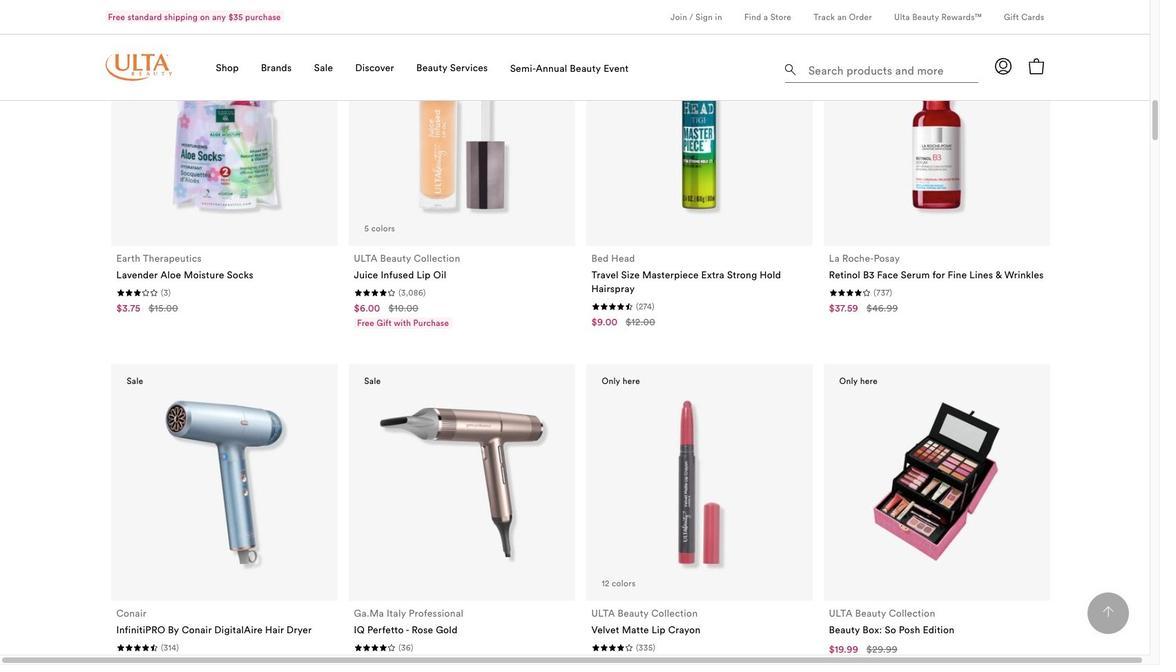 Task type: describe. For each thing, give the bounding box(es) containing it.
log in to your ulta account image
[[995, 58, 1011, 74]]

ulta beauty collection beauty box: so posh edition image
[[846, 392, 1028, 573]]

ulta beauty collection juice infused lip oil image
[[371, 37, 552, 218]]

earth therapeutics lavender aloe moisture socks image
[[134, 37, 315, 218]]

la roche-posay retinol b3 face serum for fine lines & wrinkles image
[[846, 37, 1028, 218]]

Search products and more search field
[[807, 55, 974, 80]]

ga.ma italy professional iq perfetto - rose gold image
[[371, 392, 552, 573]]

bed head travel size masterpiece extra strong hold hairspray image
[[609, 37, 790, 218]]

0 items in bag image
[[1028, 58, 1045, 74]]



Task type: vqa. For each thing, say whether or not it's contained in the screenshot.
ARE
no



Task type: locate. For each thing, give the bounding box(es) containing it.
None search field
[[785, 52, 978, 86]]

conair infinitipro by conair digitalaire hair dryer image
[[134, 392, 315, 573]]

back to top image
[[1103, 606, 1114, 618]]

ulta beauty collection velvet matte lip crayon image
[[609, 392, 790, 573]]



